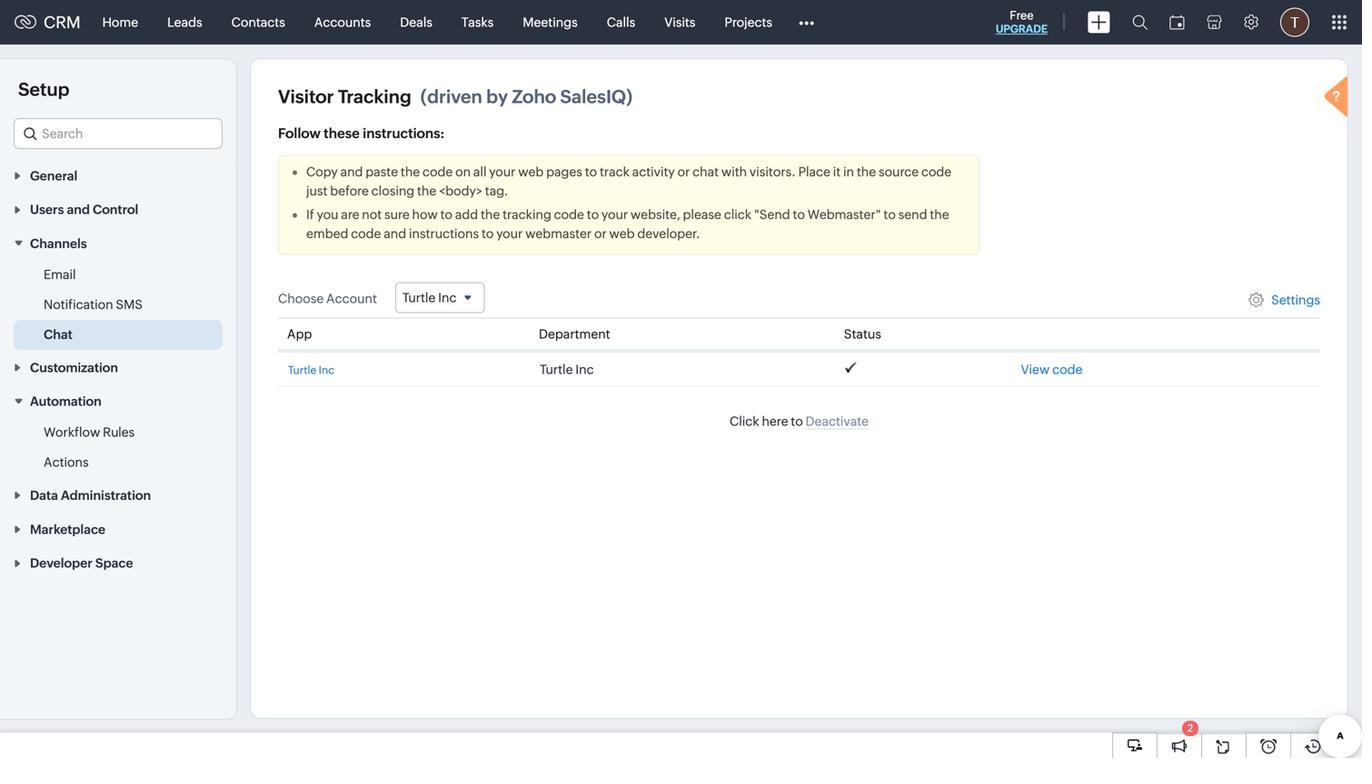 Task type: describe. For each thing, give the bounding box(es) containing it.
automation region
[[0, 418, 236, 478]]

data administration
[[30, 488, 151, 503]]

calls
[[607, 15, 636, 30]]

marketplace button
[[0, 512, 236, 546]]

accounts link
[[300, 0, 386, 44]]

free upgrade
[[996, 9, 1048, 35]]

administration
[[61, 488, 151, 503]]

these
[[324, 125, 360, 141]]

view code link
[[1021, 362, 1083, 377]]

app
[[287, 327, 312, 342]]

visits link
[[650, 0, 710, 44]]

chat
[[693, 165, 719, 179]]

2 horizontal spatial turtle inc
[[540, 362, 594, 377]]

meetings
[[523, 15, 578, 30]]

control
[[93, 202, 138, 217]]

create menu image
[[1088, 11, 1111, 33]]

web inside copy and paste the code on all your web pages to track activity or chat with visitors. place it in the source code just before closing the <body> tag.
[[518, 165, 544, 179]]

with
[[722, 165, 747, 179]]

developer space
[[30, 556, 133, 571]]

copy
[[306, 165, 338, 179]]

the right add
[[481, 207, 500, 222]]

users and control button
[[0, 192, 236, 226]]

website,
[[631, 207, 681, 222]]

view code
[[1021, 362, 1083, 377]]

2 horizontal spatial inc
[[576, 362, 594, 377]]

send
[[899, 207, 928, 222]]

click
[[724, 207, 752, 222]]

"send
[[754, 207, 791, 222]]

or inside if you are not sure how to add the tracking code to your website, please click "send to webmaster" to send the embed code and instructions to your webmaster or web developer.
[[594, 226, 607, 241]]

add
[[455, 207, 478, 222]]

visitors.
[[750, 165, 796, 179]]

to right here
[[791, 414, 803, 429]]

settings
[[1272, 293, 1321, 307]]

closing
[[371, 184, 415, 198]]

users
[[30, 202, 64, 217]]

click here to deactivate
[[730, 414, 869, 429]]

click
[[730, 414, 760, 429]]

code right source
[[922, 165, 952, 179]]

follow
[[278, 125, 321, 141]]

data administration button
[[0, 478, 236, 512]]

tag.
[[485, 184, 509, 198]]

workflow rules link
[[44, 423, 135, 441]]

general
[[30, 168, 78, 183]]

are
[[341, 207, 359, 222]]

your inside copy and paste the code on all your web pages to track activity or chat with visitors. place it in the source code just before closing the <body> tag.
[[489, 165, 516, 179]]

projects link
[[710, 0, 787, 44]]

contacts
[[231, 15, 285, 30]]

how
[[412, 207, 438, 222]]

sms
[[116, 297, 143, 312]]

setup
[[18, 79, 70, 100]]

the up closing
[[401, 165, 420, 179]]

to inside copy and paste the code on all your web pages to track activity or chat with visitors. place it in the source code just before closing the <body> tag.
[[585, 165, 597, 179]]

webmaster"
[[808, 207, 881, 222]]

pages
[[546, 165, 583, 179]]

1 vertical spatial your
[[602, 207, 628, 222]]

automation button
[[0, 384, 236, 418]]

the up how on the left of page
[[417, 184, 437, 198]]

code left "on"
[[423, 165, 453, 179]]

to up webmaster
[[587, 207, 599, 222]]

marketplace
[[30, 522, 105, 537]]

profile element
[[1270, 0, 1321, 44]]

workflow
[[44, 425, 100, 440]]

instructions
[[409, 226, 479, 241]]

tasks
[[462, 15, 494, 30]]

free
[[1010, 9, 1034, 22]]

sure
[[385, 207, 410, 222]]

channels region
[[0, 260, 236, 350]]

status
[[844, 327, 882, 342]]

Other Modules field
[[787, 8, 826, 37]]

if
[[306, 207, 314, 222]]

tracking
[[338, 86, 412, 107]]

deals link
[[386, 0, 447, 44]]

search element
[[1122, 0, 1159, 45]]

tasks link
[[447, 0, 508, 44]]

zoho
[[512, 86, 556, 107]]

code up webmaster
[[554, 207, 584, 222]]

source
[[879, 165, 919, 179]]

webmaster
[[525, 226, 592, 241]]

leads
[[167, 15, 202, 30]]

if you are not sure how to add the tracking code to your website, please click "send to webmaster" to send the embed code and instructions to your webmaster or web developer.
[[306, 207, 950, 241]]

deactivate link
[[806, 414, 869, 430]]

actions link
[[44, 453, 89, 471]]



Task type: locate. For each thing, give the bounding box(es) containing it.
email
[[44, 267, 76, 282]]

code right view
[[1053, 362, 1083, 377]]

2 horizontal spatial turtle
[[540, 362, 573, 377]]

to right "send
[[793, 207, 805, 222]]

your down tracking
[[496, 226, 523, 241]]

and right users
[[67, 202, 90, 217]]

channels
[[30, 236, 87, 251]]

all
[[473, 165, 487, 179]]

1 vertical spatial or
[[594, 226, 607, 241]]

0 horizontal spatial inc
[[319, 364, 335, 377]]

and
[[340, 165, 363, 179], [67, 202, 90, 217], [384, 226, 406, 241]]

paste
[[366, 165, 398, 179]]

or
[[678, 165, 690, 179], [594, 226, 607, 241]]

to left track
[[585, 165, 597, 179]]

follow these instructions:
[[278, 125, 445, 141]]

code down not
[[351, 226, 381, 241]]

workflow rules
[[44, 425, 135, 440]]

department
[[539, 327, 610, 342]]

web left 'pages'
[[518, 165, 544, 179]]

turtle down app
[[288, 364, 317, 377]]

0 horizontal spatial web
[[518, 165, 544, 179]]

turtle inc down department
[[540, 362, 594, 377]]

general button
[[0, 158, 236, 192]]

2
[[1188, 723, 1194, 734]]

notification
[[44, 297, 113, 312]]

crm link
[[15, 13, 81, 32]]

accounts
[[314, 15, 371, 30]]

space
[[95, 556, 133, 571]]

developer.
[[638, 226, 700, 241]]

0 vertical spatial web
[[518, 165, 544, 179]]

not
[[362, 207, 382, 222]]

search image
[[1133, 15, 1148, 30]]

notification sms
[[44, 297, 143, 312]]

0 horizontal spatial and
[[67, 202, 90, 217]]

<body>
[[439, 184, 483, 198]]

0 vertical spatial and
[[340, 165, 363, 179]]

web down website,
[[609, 226, 635, 241]]

before
[[330, 184, 369, 198]]

embed
[[306, 226, 348, 241]]

visitor
[[278, 86, 334, 107]]

create menu element
[[1077, 0, 1122, 44]]

1 horizontal spatial turtle inc
[[403, 290, 457, 305]]

users and control
[[30, 202, 138, 217]]

by
[[486, 86, 508, 107]]

channels button
[[0, 226, 236, 260]]

account
[[326, 291, 377, 306]]

in
[[844, 165, 854, 179]]

deals
[[400, 15, 433, 30]]

here
[[762, 414, 789, 429]]

or inside copy and paste the code on all your web pages to track activity or chat with visitors. place it in the source code just before closing the <body> tag.
[[678, 165, 690, 179]]

turtle inc link
[[288, 364, 335, 377]]

meetings link
[[508, 0, 592, 44]]

customization button
[[0, 350, 236, 384]]

1 vertical spatial and
[[67, 202, 90, 217]]

it
[[833, 165, 841, 179]]

0 horizontal spatial or
[[594, 226, 607, 241]]

settings link
[[1272, 293, 1321, 307]]

rules
[[103, 425, 135, 440]]

instructions:
[[363, 125, 445, 141]]

data
[[30, 488, 58, 503]]

on
[[456, 165, 471, 179]]

view
[[1021, 362, 1050, 377]]

chat link
[[44, 325, 73, 344]]

and for copy
[[340, 165, 363, 179]]

1 horizontal spatial turtle
[[403, 290, 436, 305]]

to left send
[[884, 207, 896, 222]]

1 horizontal spatial or
[[678, 165, 690, 179]]

please
[[683, 207, 722, 222]]

web inside if you are not sure how to add the tracking code to your website, please click "send to webmaster" to send the embed code and instructions to your webmaster or web developer.
[[609, 226, 635, 241]]

2 vertical spatial and
[[384, 226, 406, 241]]

to up instructions
[[441, 207, 453, 222]]

1 vertical spatial web
[[609, 226, 635, 241]]

and up before
[[340, 165, 363, 179]]

home link
[[88, 0, 153, 44]]

turtle inc down app
[[288, 364, 335, 377]]

projects
[[725, 15, 773, 30]]

turtle right account
[[403, 290, 436, 305]]

and inside dropdown button
[[67, 202, 90, 217]]

profile image
[[1281, 8, 1310, 37]]

you
[[317, 207, 339, 222]]

and for users
[[67, 202, 90, 217]]

or right webmaster
[[594, 226, 607, 241]]

inc
[[438, 290, 457, 305], [576, 362, 594, 377], [319, 364, 335, 377]]

customization
[[30, 360, 118, 375]]

upgrade
[[996, 23, 1048, 35]]

deactivate
[[806, 414, 869, 429]]

activity
[[632, 165, 675, 179]]

contacts link
[[217, 0, 300, 44]]

inc inside field
[[438, 290, 457, 305]]

your up tag.
[[489, 165, 516, 179]]

place
[[799, 165, 831, 179]]

track
[[600, 165, 630, 179]]

email link
[[44, 265, 76, 284]]

inc down department
[[576, 362, 594, 377]]

or left chat
[[678, 165, 690, 179]]

to down tag.
[[482, 226, 494, 241]]

the right send
[[930, 207, 950, 222]]

2 horizontal spatial and
[[384, 226, 406, 241]]

calendar image
[[1170, 15, 1185, 30]]

chat
[[44, 327, 73, 342]]

the
[[401, 165, 420, 179], [857, 165, 876, 179], [417, 184, 437, 198], [481, 207, 500, 222], [930, 207, 950, 222]]

Search text field
[[15, 119, 222, 148]]

choose account
[[278, 291, 377, 306]]

1 horizontal spatial and
[[340, 165, 363, 179]]

and down sure
[[384, 226, 406, 241]]

copy and paste the code on all your web pages to track activity or chat with visitors. place it in the source code just before closing the <body> tag.
[[306, 165, 952, 198]]

just
[[306, 184, 328, 198]]

to
[[585, 165, 597, 179], [441, 207, 453, 222], [587, 207, 599, 222], [793, 207, 805, 222], [884, 207, 896, 222], [482, 226, 494, 241], [791, 414, 803, 429]]

turtle down department
[[540, 362, 573, 377]]

visits
[[665, 15, 696, 30]]

developer
[[30, 556, 93, 571]]

visitor tracking (driven by zoho salesiq)
[[278, 86, 633, 107]]

turtle inc inside field
[[403, 290, 457, 305]]

crm
[[44, 13, 81, 32]]

inc down instructions
[[438, 290, 457, 305]]

0 vertical spatial your
[[489, 165, 516, 179]]

your down copy and paste the code on all your web pages to track activity or chat with visitors. place it in the source code just before closing the <body> tag.
[[602, 207, 628, 222]]

and inside if you are not sure how to add the tracking code to your website, please click "send to webmaster" to send the embed code and instructions to your webmaster or web developer.
[[384, 226, 406, 241]]

turtle inc down instructions
[[403, 290, 457, 305]]

developer space button
[[0, 546, 236, 580]]

code
[[423, 165, 453, 179], [922, 165, 952, 179], [554, 207, 584, 222], [351, 226, 381, 241], [1053, 362, 1083, 377]]

inc down the choose account
[[319, 364, 335, 377]]

1 horizontal spatial web
[[609, 226, 635, 241]]

the right in on the top right of page
[[857, 165, 876, 179]]

(driven
[[421, 86, 482, 107]]

2 vertical spatial your
[[496, 226, 523, 241]]

calls link
[[592, 0, 650, 44]]

0 horizontal spatial turtle inc
[[288, 364, 335, 377]]

web
[[518, 165, 544, 179], [609, 226, 635, 241]]

0 horizontal spatial turtle
[[288, 364, 317, 377]]

turtle inc
[[403, 290, 457, 305], [540, 362, 594, 377], [288, 364, 335, 377]]

choose
[[278, 291, 324, 306]]

and inside copy and paste the code on all your web pages to track activity or chat with visitors. place it in the source code just before closing the <body> tag.
[[340, 165, 363, 179]]

1 horizontal spatial inc
[[438, 290, 457, 305]]

None field
[[14, 118, 223, 149]]

turtle inside field
[[403, 290, 436, 305]]

salesiq)
[[560, 86, 633, 107]]

Turtle Inc field
[[395, 282, 485, 313]]

0 vertical spatial or
[[678, 165, 690, 179]]



Task type: vqa. For each thing, say whether or not it's contained in the screenshot.
Per
no



